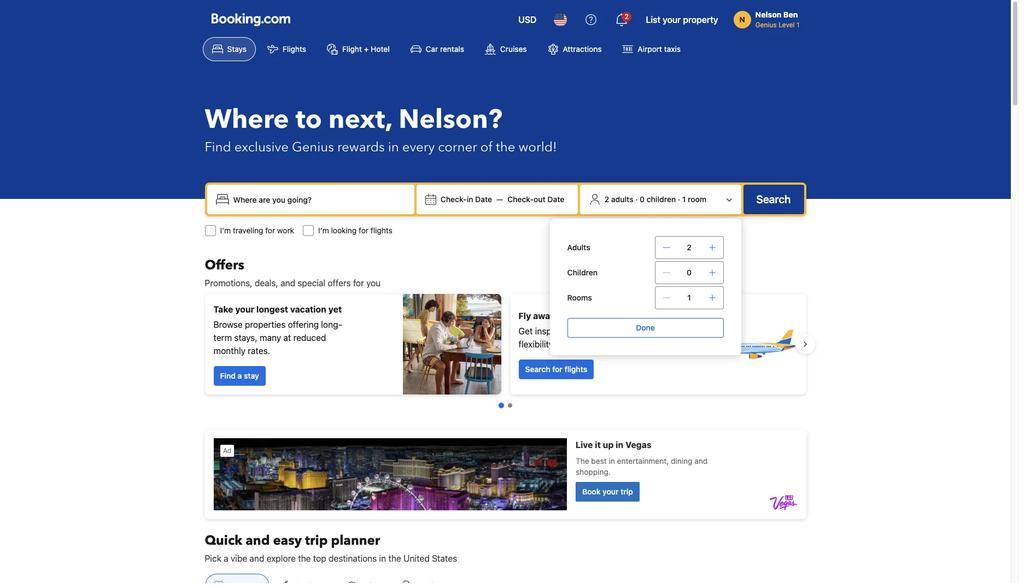 Task type: locate. For each thing, give the bounding box(es) containing it.
advertisement region
[[205, 430, 807, 520]]

list your property
[[646, 15, 719, 25]]

main content
[[196, 257, 815, 584]]

a left the stay
[[238, 371, 242, 381]]

the
[[496, 138, 516, 156], [298, 554, 311, 564], [389, 554, 401, 564]]

the right of
[[496, 138, 516, 156]]

1 horizontal spatial vacation
[[619, 311, 655, 321]]

take your longest vacation yet image
[[403, 294, 501, 395]]

check-out date button
[[503, 190, 569, 210]]

your inside take your longest vacation yet browse properties offering long- term stays, many at reduced monthly rates.
[[235, 305, 254, 315]]

1 horizontal spatial 0
[[687, 268, 692, 277]]

a inside quick and easy trip planner pick a vibe and explore the top destinations in the united states
[[224, 554, 228, 564]]

vacation up offering
[[290, 305, 326, 315]]

1 horizontal spatial ·
[[678, 195, 681, 204]]

1 vertical spatial in
[[467, 195, 473, 204]]

vacation up done
[[619, 311, 655, 321]]

date right out in the right top of the page
[[548, 195, 565, 204]]

flights link
[[258, 37, 316, 61]]

2
[[625, 13, 629, 21], [605, 195, 609, 204], [687, 243, 692, 252]]

genius left rewards
[[292, 138, 334, 156]]

in
[[388, 138, 399, 156], [467, 195, 473, 204], [379, 554, 386, 564]]

adults
[[568, 243, 591, 252]]

1 horizontal spatial check-
[[508, 195, 534, 204]]

search inside "button"
[[757, 193, 791, 206]]

longest
[[257, 305, 288, 315]]

search button
[[744, 185, 804, 214]]

1 vertical spatial a
[[224, 554, 228, 564]]

flexibility
[[519, 340, 554, 350]]

tab list
[[196, 574, 454, 584]]

date left —
[[475, 195, 492, 204]]

1 date from the left
[[475, 195, 492, 204]]

you
[[367, 278, 381, 288]]

2 horizontal spatial 2
[[687, 243, 692, 252]]

cruises
[[500, 44, 527, 54]]

1 up with
[[688, 293, 691, 302]]

usd button
[[512, 7, 543, 33]]

in left —
[[467, 195, 473, 204]]

2 left adults
[[605, 195, 609, 204]]

0 vertical spatial flights
[[371, 226, 393, 235]]

0 horizontal spatial 0
[[640, 195, 645, 204]]

0 horizontal spatial 2
[[605, 195, 609, 204]]

0 vertical spatial find
[[205, 138, 231, 156]]

1 left room
[[683, 195, 686, 204]]

0 horizontal spatial ·
[[636, 195, 638, 204]]

0 vertical spatial search
[[757, 193, 791, 206]]

the left top
[[298, 554, 311, 564]]

airport taxis link
[[613, 37, 690, 61]]

reduced
[[294, 333, 326, 343]]

0 horizontal spatial date
[[475, 195, 492, 204]]

· right adults
[[636, 195, 638, 204]]

check- left —
[[441, 195, 467, 204]]

genius down the nelson
[[756, 21, 777, 29]]

1 vertical spatial search
[[525, 365, 551, 374]]

and
[[281, 278, 295, 288], [614, 327, 628, 336], [246, 532, 270, 550], [250, 554, 264, 564]]

0 horizontal spatial in
[[379, 554, 386, 564]]

flights right looking
[[371, 226, 393, 235]]

your
[[663, 15, 681, 25], [235, 305, 254, 315], [568, 311, 587, 321]]

1 vertical spatial 0
[[687, 268, 692, 277]]

flights
[[371, 226, 393, 235], [653, 327, 677, 336], [565, 365, 588, 374]]

0 horizontal spatial a
[[224, 554, 228, 564]]

0 horizontal spatial the
[[298, 554, 311, 564]]

search for search
[[757, 193, 791, 206]]

check- right —
[[508, 195, 534, 204]]

your right take
[[235, 305, 254, 315]]

of
[[481, 138, 493, 156]]

1 right level
[[797, 21, 800, 29]]

for down the flexibility
[[553, 365, 563, 374]]

+
[[364, 44, 369, 54]]

0 vertical spatial to
[[296, 102, 322, 138]]

i'm
[[318, 226, 329, 235]]

1 horizontal spatial flights
[[565, 365, 588, 374]]

0 vertical spatial in
[[388, 138, 399, 156]]

check-
[[441, 195, 467, 204], [508, 195, 534, 204]]

and left book
[[614, 327, 628, 336]]

rates.
[[248, 346, 270, 356]]

for
[[265, 226, 275, 235], [359, 226, 369, 235], [353, 278, 364, 288], [553, 365, 563, 374]]

0 vertical spatial a
[[238, 371, 242, 381]]

airport taxis
[[638, 44, 681, 54]]

flights left with
[[653, 327, 677, 336]]

airport
[[638, 44, 662, 54]]

1 inside button
[[683, 195, 686, 204]]

search inside region
[[525, 365, 551, 374]]

take
[[214, 305, 233, 315]]

2 vertical spatial 2
[[687, 243, 692, 252]]

1 vertical spatial 1
[[683, 195, 686, 204]]

pick
[[205, 554, 222, 564]]

0 horizontal spatial search
[[525, 365, 551, 374]]

1
[[797, 21, 800, 29], [683, 195, 686, 204], [688, 293, 691, 302]]

your up – at the right bottom of the page
[[568, 311, 587, 321]]

quick and easy trip planner pick a vibe and explore the top destinations in the united states
[[205, 532, 457, 564]]

and right deals,
[[281, 278, 295, 288]]

in right destinations
[[379, 554, 386, 564]]

2 down room
[[687, 243, 692, 252]]

0 vertical spatial 0
[[640, 195, 645, 204]]

2 horizontal spatial 1
[[797, 21, 800, 29]]

in inside where to next, nelson? find exclusive genius rewards in every corner of the world!
[[388, 138, 399, 156]]

0 horizontal spatial check-
[[441, 195, 467, 204]]

1 vertical spatial genius
[[292, 138, 334, 156]]

1 vertical spatial flights
[[653, 327, 677, 336]]

and up vibe
[[246, 532, 270, 550]]

2 vertical spatial 1
[[688, 293, 691, 302]]

progress bar inside main content
[[499, 403, 512, 409]]

find inside where to next, nelson? find exclusive genius rewards in every corner of the world!
[[205, 138, 231, 156]]

2 check- from the left
[[508, 195, 534, 204]]

1 horizontal spatial genius
[[756, 21, 777, 29]]

0 vertical spatial 2
[[625, 13, 629, 21]]

a left vibe
[[224, 554, 228, 564]]

2 horizontal spatial flights
[[653, 327, 677, 336]]

destinations
[[329, 554, 377, 564]]

1 vertical spatial 2
[[605, 195, 609, 204]]

fly away to your dream vacation image
[[721, 306, 798, 383]]

2 horizontal spatial the
[[496, 138, 516, 156]]

your right 'list'
[[663, 15, 681, 25]]

flights down – at the right bottom of the page
[[565, 365, 588, 374]]

–
[[569, 327, 574, 336]]

2 button
[[609, 7, 635, 33]]

0 horizontal spatial vacation
[[290, 305, 326, 315]]

find left the stay
[[220, 371, 236, 381]]

·
[[636, 195, 638, 204], [678, 195, 681, 204]]

united
[[404, 554, 430, 564]]

for inside region
[[553, 365, 563, 374]]

find a stay
[[220, 371, 259, 381]]

find inside region
[[220, 371, 236, 381]]

progress bar
[[499, 403, 512, 409]]

1 horizontal spatial date
[[548, 195, 565, 204]]

car rentals link
[[401, 37, 474, 61]]

attractions link
[[539, 37, 611, 61]]

2 left 'list'
[[625, 13, 629, 21]]

region containing take your longest vacation yet
[[196, 290, 815, 399]]

2 horizontal spatial your
[[663, 15, 681, 25]]

genius
[[756, 21, 777, 29], [292, 138, 334, 156]]

1 vertical spatial find
[[220, 371, 236, 381]]

to right away
[[557, 311, 566, 321]]

in left every
[[388, 138, 399, 156]]

· right the children in the top of the page
[[678, 195, 681, 204]]

traveling
[[233, 226, 263, 235]]

1 horizontal spatial in
[[388, 138, 399, 156]]

search
[[757, 193, 791, 206], [525, 365, 551, 374]]

to inside where to next, nelson? find exclusive genius rewards in every corner of the world!
[[296, 102, 322, 138]]

0 horizontal spatial genius
[[292, 138, 334, 156]]

quick
[[205, 532, 242, 550]]

1 horizontal spatial to
[[557, 311, 566, 321]]

Where are you going? field
[[229, 190, 410, 210]]

children
[[568, 268, 598, 277]]

1 vertical spatial to
[[557, 311, 566, 321]]

stays link
[[203, 37, 256, 61]]

nelson
[[756, 10, 782, 19]]

the left united
[[389, 554, 401, 564]]

0 horizontal spatial 1
[[683, 195, 686, 204]]

0 vertical spatial genius
[[756, 21, 777, 29]]

for left "you"
[[353, 278, 364, 288]]

find down where
[[205, 138, 231, 156]]

dream
[[589, 311, 616, 321]]

search for search for flights
[[525, 365, 551, 374]]

stays,
[[234, 333, 258, 343]]

0 vertical spatial 1
[[797, 21, 800, 29]]

find
[[205, 138, 231, 156], [220, 371, 236, 381]]

genius inside the nelson ben genius level 1
[[756, 21, 777, 29]]

away
[[533, 311, 555, 321]]

flights
[[283, 44, 306, 54]]

0
[[640, 195, 645, 204], [687, 268, 692, 277]]

corner
[[438, 138, 477, 156]]

genius inside where to next, nelson? find exclusive genius rewards in every corner of the world!
[[292, 138, 334, 156]]

0 horizontal spatial flights
[[371, 226, 393, 235]]

to left next,
[[296, 102, 322, 138]]

to
[[296, 102, 322, 138], [557, 311, 566, 321]]

a
[[238, 371, 242, 381], [224, 554, 228, 564]]

easy
[[273, 532, 302, 550]]

0 horizontal spatial to
[[296, 102, 322, 138]]

1 horizontal spatial your
[[568, 311, 587, 321]]

your for property
[[663, 15, 681, 25]]

1 · from the left
[[636, 195, 638, 204]]

region
[[196, 290, 815, 399]]

explore
[[267, 554, 296, 564]]

for left work at the left of the page
[[265, 226, 275, 235]]

1 horizontal spatial 2
[[625, 13, 629, 21]]

world!
[[519, 138, 557, 156]]

0 horizontal spatial your
[[235, 305, 254, 315]]

2 vertical spatial in
[[379, 554, 386, 564]]

1 horizontal spatial search
[[757, 193, 791, 206]]



Task type: describe. For each thing, give the bounding box(es) containing it.
1 horizontal spatial the
[[389, 554, 401, 564]]

offers
[[328, 278, 351, 288]]

search for flights link
[[519, 360, 594, 380]]

next,
[[329, 102, 392, 138]]

out
[[534, 195, 546, 204]]

1 check- from the left
[[441, 195, 467, 204]]

every
[[402, 138, 435, 156]]

term
[[214, 333, 232, 343]]

offers
[[205, 257, 244, 275]]

1 inside the nelson ben genius level 1
[[797, 21, 800, 29]]

usd
[[519, 15, 537, 25]]

for inside 'offers promotions, deals, and special offers for you'
[[353, 278, 364, 288]]

vacation inside fly away to your dream vacation get inspired – compare and book flights with flexibility
[[619, 311, 655, 321]]

your for longest
[[235, 305, 254, 315]]

booking.com image
[[211, 13, 290, 26]]

—
[[497, 195, 503, 204]]

property
[[683, 15, 719, 25]]

taxis
[[665, 44, 681, 54]]

monthly
[[214, 346, 246, 356]]

2 date from the left
[[548, 195, 565, 204]]

2 vertical spatial flights
[[565, 365, 588, 374]]

1 horizontal spatial a
[[238, 371, 242, 381]]

properties
[[245, 320, 286, 330]]

ben
[[784, 10, 798, 19]]

many
[[260, 333, 281, 343]]

compare
[[576, 327, 611, 336]]

0 inside button
[[640, 195, 645, 204]]

check-in date button
[[436, 190, 497, 210]]

looking
[[331, 226, 357, 235]]

nelson ben genius level 1
[[756, 10, 800, 29]]

offering
[[288, 320, 319, 330]]

level
[[779, 21, 795, 29]]

i'm traveling for work
[[220, 226, 294, 235]]

stay
[[244, 371, 259, 381]]

and inside 'offers promotions, deals, and special offers for you'
[[281, 278, 295, 288]]

vacation inside take your longest vacation yet browse properties offering long- term stays, many at reduced monthly rates.
[[290, 305, 326, 315]]

2 · from the left
[[678, 195, 681, 204]]

book
[[631, 327, 650, 336]]

i'm
[[220, 226, 231, 235]]

check-in date — check-out date
[[441, 195, 565, 204]]

car rentals
[[426, 44, 464, 54]]

2 inside button
[[605, 195, 609, 204]]

hotel
[[371, 44, 390, 54]]

take your longest vacation yet browse properties offering long- term stays, many at reduced monthly rates.
[[214, 305, 342, 356]]

for right looking
[[359, 226, 369, 235]]

trip
[[305, 532, 328, 550]]

flight + hotel
[[342, 44, 390, 54]]

find a stay link
[[214, 366, 266, 386]]

done
[[636, 323, 655, 333]]

adults
[[611, 195, 634, 204]]

fly
[[519, 311, 531, 321]]

1 horizontal spatial 1
[[688, 293, 691, 302]]

2 horizontal spatial in
[[467, 195, 473, 204]]

with
[[680, 327, 696, 336]]

attractions
[[563, 44, 602, 54]]

children
[[647, 195, 676, 204]]

list
[[646, 15, 661, 25]]

top
[[313, 554, 326, 564]]

rewards
[[337, 138, 385, 156]]

and inside fly away to your dream vacation get inspired – compare and book flights with flexibility
[[614, 327, 628, 336]]

i'm looking for flights
[[318, 226, 393, 235]]

rooms
[[568, 293, 592, 302]]

stays
[[227, 44, 247, 54]]

states
[[432, 554, 457, 564]]

special
[[298, 278, 326, 288]]

done button
[[568, 318, 724, 338]]

to inside fly away to your dream vacation get inspired – compare and book flights with flexibility
[[557, 311, 566, 321]]

flights inside fly away to your dream vacation get inspired – compare and book flights with flexibility
[[653, 327, 677, 336]]

deals,
[[255, 278, 278, 288]]

nelson?
[[399, 102, 503, 138]]

where to next, nelson? find exclusive genius rewards in every corner of the world!
[[205, 102, 557, 156]]

your account menu nelson ben genius level 1 element
[[734, 5, 804, 30]]

tab list inside main content
[[196, 574, 454, 584]]

2 inside dropdown button
[[625, 13, 629, 21]]

2 adults · 0 children · 1 room
[[605, 195, 707, 204]]

search for flights
[[525, 365, 588, 374]]

your inside fly away to your dream vacation get inspired – compare and book flights with flexibility
[[568, 311, 587, 321]]

room
[[688, 195, 707, 204]]

browse
[[214, 320, 243, 330]]

fly away to your dream vacation get inspired – compare and book flights with flexibility
[[519, 311, 696, 350]]

car
[[426, 44, 438, 54]]

offers promotions, deals, and special offers for you
[[205, 257, 381, 288]]

n
[[740, 15, 746, 24]]

list your property link
[[640, 7, 725, 33]]

2 adults · 0 children · 1 room button
[[585, 189, 737, 210]]

and right vibe
[[250, 554, 264, 564]]

flight
[[342, 44, 362, 54]]

planner
[[331, 532, 380, 550]]

main content containing offers
[[196, 257, 815, 584]]

cruises link
[[476, 37, 536, 61]]

get
[[519, 327, 533, 336]]

at
[[284, 333, 291, 343]]

inspired
[[535, 327, 567, 336]]

exclusive
[[235, 138, 289, 156]]

long-
[[321, 320, 342, 330]]

in inside quick and easy trip planner pick a vibe and explore the top destinations in the united states
[[379, 554, 386, 564]]

yet
[[329, 305, 342, 315]]

flight + hotel link
[[318, 37, 399, 61]]

where
[[205, 102, 289, 138]]

the inside where to next, nelson? find exclusive genius rewards in every corner of the world!
[[496, 138, 516, 156]]



Task type: vqa. For each thing, say whether or not it's contained in the screenshot.
1st ·
yes



